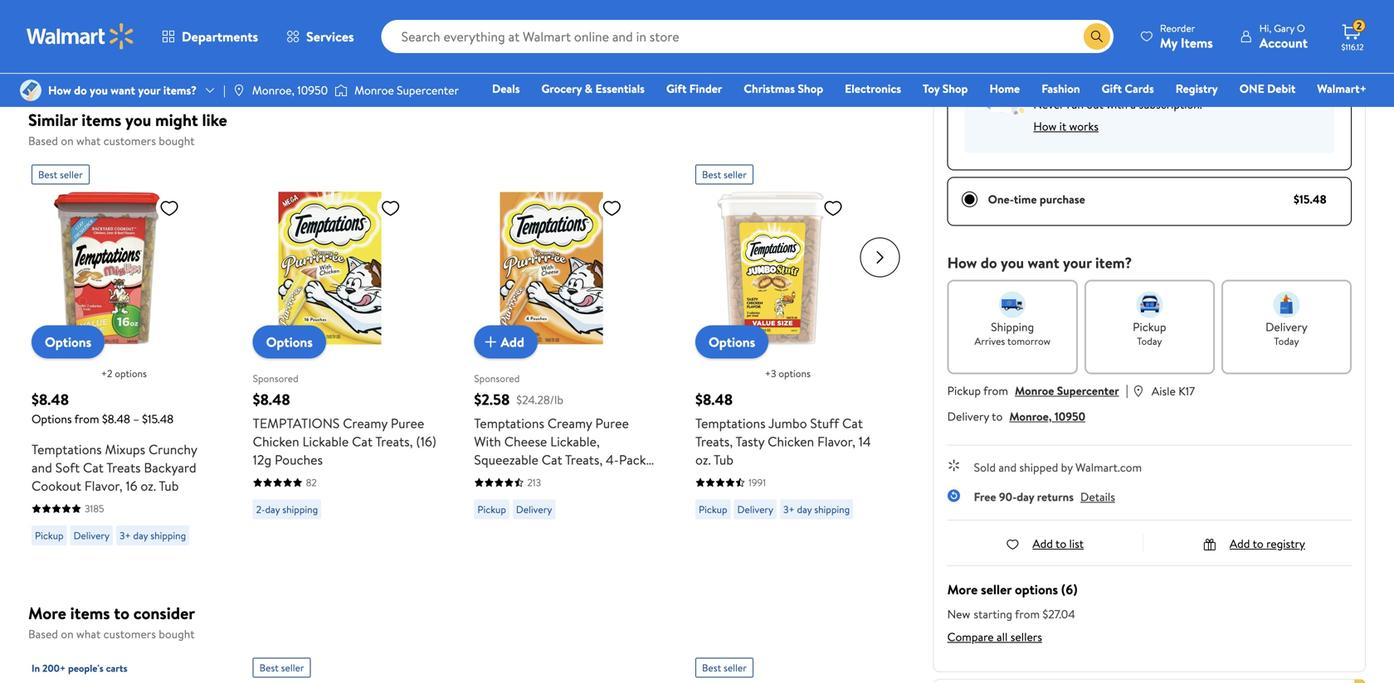 Task type: vqa. For each thing, say whether or not it's contained in the screenshot.
'$8.48 temptations jumbo stuff cat treats, tasty chicken flavor, 14 oz. tub'
yes



Task type: describe. For each thing, give the bounding box(es) containing it.
shipping
[[991, 319, 1034, 335]]

options for the temptations jumbo stuff cat treats, tasty chicken flavor, 14 oz. tub image
[[709, 333, 755, 351]]

delivery to monroe, 10950
[[947, 409, 1085, 425]]

and inside 'temptations mixups crunchy and soft cat treats backyard cookout flavor, 16 oz. tub'
[[32, 459, 52, 477]]

$15.48 for subscribe to auto-delivery
[[1295, 39, 1327, 55]]

to inside more items to consider based on what customers bought
[[114, 602, 129, 625]]

list
[[1069, 536, 1084, 552]]

christmas shop link
[[736, 80, 831, 98]]

0 vertical spatial 10950
[[297, 82, 328, 98]]

departments
[[182, 27, 258, 46]]

oz. inside $8.48 temptations jumbo stuff cat treats, tasty chicken flavor, 14 oz. tub
[[695, 451, 711, 469]]

$8.48 inside "sponsored $8.48 temptations creamy puree chicken lickable cat treats, (16) 12g pouches"
[[253, 390, 290, 410]]

intent image for shipping image
[[999, 292, 1026, 318]]

1 product group from the left
[[32, 158, 216, 553]]

seller inside more seller options (6) new starting from $27.04 compare all sellers
[[981, 581, 1012, 599]]

sponsored $8.48 temptations creamy puree chicken lickable cat treats, (16) 12g pouches
[[253, 372, 436, 469]]

deals link
[[485, 80, 527, 98]]

how do you want your items?
[[48, 82, 197, 98]]

with
[[474, 433, 501, 451]]

crunchy
[[149, 441, 197, 459]]

from inside $8.48 options from $8.48 – $15.48
[[74, 411, 99, 427]]

delivery down the 213
[[516, 503, 552, 517]]

one
[[1240, 80, 1264, 97]]

of
[[474, 469, 490, 488]]

people's
[[68, 662, 104, 676]]

$8.48 options from $8.48 – $15.48
[[32, 390, 174, 427]]

works
[[1069, 118, 1099, 134]]

all
[[997, 629, 1008, 646]]

2 horizontal spatial shipping
[[814, 503, 850, 517]]

customers inside more items to consider based on what customers bought
[[103, 627, 156, 643]]

14
[[859, 433, 871, 451]]

0 vertical spatial monroe
[[354, 82, 394, 98]]

1 horizontal spatial shipping
[[282, 503, 318, 517]]

pouches inside sponsored $2.58 $24.28/lb temptations creamy puree with cheese lickable, squeezable cat treats, 4-pack of 12g pouches
[[518, 469, 566, 488]]

registry
[[1176, 80, 1218, 97]]

walmart image
[[27, 23, 134, 50]]

options link for options from $8.48 – $15.48
[[32, 326, 105, 359]]

essentials
[[595, 80, 645, 97]]

how for how do you want your items?
[[48, 82, 71, 98]]

oz. inside 'temptations mixups crunchy and soft cat treats backyard cookout flavor, 16 oz. tub'
[[141, 477, 156, 495]]

next slide for similar items you might like list image
[[860, 238, 900, 278]]

from inside pickup from monroe supercenter |
[[983, 383, 1008, 399]]

details button
[[1080, 489, 1115, 505]]

add for add to registry
[[1230, 536, 1250, 552]]

treats, inside "sponsored $8.48 temptations creamy puree chicken lickable cat treats, (16) 12g pouches"
[[375, 433, 413, 451]]

Walmart Site-Wide search field
[[381, 20, 1113, 53]]

creamy inside sponsored $2.58 $24.28/lb temptations creamy puree with cheese lickable, squeezable cat treats, 4-pack of 12g pouches
[[548, 414, 592, 433]]

$27.04
[[1043, 607, 1075, 623]]

temptations mixups crunchy and soft cat treats backyard cookout flavor, 16 oz. tub
[[32, 441, 197, 495]]

reorder my items
[[1160, 21, 1213, 52]]

lickable,
[[550, 433, 600, 451]]

time,
[[1088, 77, 1117, 95]]

stuff
[[810, 414, 839, 433]]

never
[[1033, 96, 1064, 112]]

chicken inside $8.48 temptations jumbo stuff cat treats, tasty chicken flavor, 14 oz. tub
[[768, 433, 814, 451]]

more for seller
[[947, 581, 978, 599]]

12g
[[253, 451, 271, 469]]

out
[[1086, 96, 1103, 112]]

hi,
[[1259, 21, 1272, 35]]

one-time purchase
[[988, 191, 1085, 207]]

electronics link
[[837, 80, 909, 98]]

returns
[[1037, 489, 1074, 505]]

toy
[[923, 80, 940, 97]]

0 vertical spatial 3+
[[783, 503, 795, 517]]

subscribe
[[988, 39, 1037, 55]]

0 horizontal spatial time
[[1014, 191, 1037, 207]]

temptations inside sponsored $2.58 $24.28/lb temptations creamy puree with cheese lickable, squeezable cat treats, 4-pack of 12g pouches
[[474, 414, 544, 433]]

intent image for pickup image
[[1136, 292, 1163, 318]]

based inside more items to consider based on what customers bought
[[28, 627, 58, 643]]

today for delivery
[[1274, 334, 1299, 349]]

grocery
[[541, 80, 582, 97]]

like
[[202, 108, 227, 132]]

+3
[[765, 367, 776, 381]]

+2
[[101, 367, 112, 381]]

add to favorites list, temptations creamy puree chicken lickable cat treats, (16) 12g pouches image
[[381, 198, 401, 219]]

sold
[[974, 460, 996, 476]]

1 vertical spatial 10950
[[1055, 409, 1085, 425]]

a
[[1131, 96, 1136, 112]]

1 vertical spatial 3+
[[120, 529, 131, 543]]

delivery down 3185
[[73, 529, 110, 543]]

gary
[[1274, 21, 1295, 35]]

82
[[306, 476, 317, 490]]

pickup today
[[1133, 319, 1166, 349]]

Search search field
[[381, 20, 1113, 53]]

1 horizontal spatial 3+ day shipping
[[783, 503, 850, 517]]

1 vertical spatial it
[[1059, 118, 1066, 134]]

services button
[[272, 17, 368, 56]]

how inside get it on time, every time never run out with a subscription. how it works
[[1033, 118, 1057, 134]]

how it works button
[[1033, 113, 1099, 140]]

200+
[[42, 662, 66, 676]]

4 product group from the left
[[695, 158, 880, 553]]

$8.48 inside $8.48 temptations jumbo stuff cat treats, tasty chicken flavor, 14 oz. tub
[[695, 390, 733, 410]]

&
[[585, 80, 593, 97]]

free 90-day returns details
[[974, 489, 1115, 505]]

aisle k17
[[1152, 383, 1195, 400]]

add to registry
[[1230, 536, 1305, 552]]

2 product group from the left
[[253, 158, 438, 553]]

cat inside sponsored $2.58 $24.28/lb temptations creamy puree with cheese lickable, squeezable cat treats, 4-pack of 12g pouches
[[542, 451, 562, 469]]

my
[[1160, 34, 1178, 52]]

gift cards link
[[1094, 80, 1162, 98]]

options for options from $8.48 – $15.48
[[115, 367, 147, 381]]

deals
[[492, 80, 520, 97]]

monroe supercenter button
[[1015, 383, 1119, 399]]

to for monroe,
[[992, 409, 1003, 425]]

want for item?
[[1028, 253, 1059, 273]]

treats, inside sponsored $2.58 $24.28/lb temptations creamy puree with cheese lickable, squeezable cat treats, 4-pack of 12g pouches
[[565, 451, 603, 469]]

options inside $8.48 options from $8.48 – $15.48
[[32, 411, 72, 427]]

auto-
[[1053, 39, 1080, 55]]

free
[[974, 489, 996, 505]]

1991
[[748, 476, 766, 490]]

your for item?
[[1063, 253, 1092, 273]]

backyard
[[144, 459, 196, 477]]

0 horizontal spatial shipping
[[150, 529, 186, 543]]

temptations inside 'temptations mixups crunchy and soft cat treats backyard cookout flavor, 16 oz. tub'
[[32, 441, 102, 459]]

supercenter inside pickup from monroe supercenter |
[[1057, 383, 1119, 399]]

on inside similar items you might like based on what customers bought
[[61, 133, 74, 149]]

add to favorites list, temptations jumbo stuff cat treats, tasty chicken flavor, 14 oz. tub image
[[823, 198, 843, 219]]

one-
[[988, 191, 1014, 207]]

more for items
[[28, 602, 66, 625]]

 image for monroe supercenter
[[335, 82, 348, 99]]

purchase
[[1040, 191, 1085, 207]]

puree inside sponsored $2.58 $24.28/lb temptations creamy puree with cheese lickable, squeezable cat treats, 4-pack of 12g pouches
[[595, 414, 629, 433]]

$15.48 for one-time purchase
[[1294, 191, 1327, 207]]

items for similar
[[82, 108, 121, 132]]

delivery down 1991
[[737, 503, 773, 517]]

temptations
[[253, 414, 340, 433]]

what inside more items to consider based on what customers bought
[[76, 627, 101, 643]]

pack
[[619, 451, 646, 469]]

what inside similar items you might like based on what customers bought
[[76, 133, 101, 149]]

more items to consider based on what customers bought
[[28, 602, 195, 643]]

chicken inside "sponsored $8.48 temptations creamy puree chicken lickable cat treats, (16) 12g pouches"
[[253, 433, 299, 451]]

mixups
[[105, 441, 145, 459]]

jumbo
[[768, 414, 807, 433]]

toy shop link
[[915, 80, 975, 98]]

gift cards
[[1102, 80, 1154, 97]]

how do you want your item?
[[947, 253, 1132, 273]]

tub inside 'temptations mixups crunchy and soft cat treats backyard cookout flavor, 16 oz. tub'
[[159, 477, 179, 495]]

$8.48 temptations jumbo stuff cat treats, tasty chicken flavor, 14 oz. tub
[[695, 390, 871, 469]]

you for how do you want your item?
[[1001, 253, 1024, 273]]

shop for christmas shop
[[798, 80, 823, 97]]

flavor, inside 'temptations mixups crunchy and soft cat treats backyard cookout flavor, 16 oz. tub'
[[84, 477, 123, 495]]

sponsored for $8.48
[[253, 372, 298, 386]]

(6)
[[1061, 581, 1077, 599]]

monroe inside pickup from monroe supercenter |
[[1015, 383, 1054, 399]]

sponsored for $2.58
[[474, 372, 520, 386]]

monroe, 10950 button
[[1009, 409, 1085, 425]]

pouches inside "sponsored $8.48 temptations creamy puree chicken lickable cat treats, (16) 12g pouches"
[[275, 451, 323, 469]]

departments button
[[148, 17, 272, 56]]

o
[[1297, 21, 1305, 35]]

add button
[[474, 326, 538, 359]]

aisle
[[1152, 383, 1176, 400]]

gift finder
[[666, 80, 722, 97]]

from inside more seller options (6) new starting from $27.04 compare all sellers
[[1015, 607, 1040, 623]]

to for list
[[1056, 536, 1066, 552]]

add to favorites list, temptations creamy puree with cheese lickable, squeezable cat treats, 4-pack of 12g pouches image
[[602, 198, 622, 219]]

christmas shop
[[744, 80, 823, 97]]

services
[[306, 27, 354, 46]]



Task type: locate. For each thing, give the bounding box(es) containing it.
items for more
[[70, 602, 110, 625]]

how for how do you want your item?
[[947, 253, 977, 273]]

home link
[[982, 80, 1027, 98]]

1 horizontal spatial want
[[1028, 253, 1059, 273]]

1 vertical spatial based
[[28, 627, 58, 643]]

pickup from monroe supercenter |
[[947, 381, 1128, 400]]

2 puree from the left
[[595, 414, 629, 433]]

1 horizontal spatial temptations
[[474, 414, 544, 433]]

delivery up sold
[[947, 409, 989, 425]]

add left registry
[[1230, 536, 1250, 552]]

chicken left the lickable
[[253, 433, 299, 451]]

tasty
[[736, 433, 765, 451]]

1 options link from the left
[[32, 326, 105, 359]]

cat right the lickable
[[352, 433, 373, 451]]

1 horizontal spatial how
[[947, 253, 977, 273]]

puree inside "sponsored $8.48 temptations creamy puree chicken lickable cat treats, (16) 12g pouches"
[[391, 414, 424, 433]]

supercenter up monroe, 10950 button
[[1057, 383, 1119, 399]]

creamy down $24.28/lb
[[548, 414, 592, 433]]

 image for how do you want your items?
[[20, 80, 41, 101]]

1 horizontal spatial treats,
[[565, 451, 603, 469]]

arrives
[[975, 334, 1005, 349]]

cat right stuff
[[842, 414, 863, 433]]

add to favorites list, temptations mixups crunchy and soft cat treats backyard cookout flavor, 16 oz. tub image
[[159, 198, 179, 219]]

0 horizontal spatial 3+ day shipping
[[120, 529, 186, 543]]

0 vertical spatial more
[[947, 581, 978, 599]]

temptations left jumbo
[[695, 414, 766, 433]]

0 horizontal spatial pouches
[[275, 451, 323, 469]]

treats, left 4-
[[565, 451, 603, 469]]

how up similar
[[48, 82, 71, 98]]

sponsored inside sponsored $2.58 $24.28/lb temptations creamy puree with cheese lickable, squeezable cat treats, 4-pack of 12g pouches
[[474, 372, 520, 386]]

tub inside $8.48 temptations jumbo stuff cat treats, tasty chicken flavor, 14 oz. tub
[[714, 451, 734, 469]]

based down similar
[[28, 133, 58, 149]]

1 vertical spatial do
[[981, 253, 997, 273]]

today inside "delivery today"
[[1274, 334, 1299, 349]]

gift for gift finder
[[666, 80, 687, 97]]

you up similar items you might like based on what customers bought
[[90, 82, 108, 98]]

add for add
[[501, 333, 524, 351]]

1 vertical spatial 3+ day shipping
[[120, 529, 186, 543]]

your left items?
[[138, 82, 160, 98]]

creamy left (16)
[[343, 414, 387, 433]]

$2.58
[[474, 390, 510, 410]]

today for pickup
[[1137, 334, 1162, 349]]

cat right squeezable
[[542, 451, 562, 469]]

it right get
[[1058, 77, 1067, 95]]

1 vertical spatial tub
[[159, 477, 179, 495]]

options link up temptations
[[253, 326, 326, 359]]

1 horizontal spatial monroe,
[[1009, 409, 1052, 425]]

0 vertical spatial flavor,
[[817, 433, 855, 451]]

options inside more seller options (6) new starting from $27.04 compare all sellers
[[1015, 581, 1058, 599]]

temptations creamy puree with cheese lickable, squeezable cat treats, 4-pack of 12g pouches image
[[474, 191, 628, 346]]

0 horizontal spatial gift
[[666, 80, 687, 97]]

10950 down 'services' popup button at the top of the page
[[297, 82, 328, 98]]

0 horizontal spatial want
[[111, 82, 135, 98]]

monroe, down 'services' popup button at the top of the page
[[252, 82, 295, 98]]

flavor, left 14
[[817, 433, 855, 451]]

1 customers from the top
[[103, 133, 156, 149]]

gift for gift cards
[[1102, 80, 1122, 97]]

+3 options
[[765, 367, 811, 381]]

pouches up 82
[[275, 451, 323, 469]]

16
[[126, 477, 137, 495]]

 image
[[20, 80, 41, 101], [335, 82, 348, 99]]

1 vertical spatial bought
[[159, 627, 195, 643]]

1 bought from the top
[[159, 133, 195, 149]]

| left aisle
[[1126, 381, 1128, 400]]

bought down consider
[[159, 627, 195, 643]]

0 vertical spatial 3+ day shipping
[[783, 503, 850, 517]]

supercenter left deals link
[[397, 82, 459, 98]]

gift finder link
[[659, 80, 730, 98]]

1 vertical spatial you
[[125, 108, 151, 132]]

options left (6)
[[1015, 581, 1058, 599]]

0 horizontal spatial monroe,
[[252, 82, 295, 98]]

pickup
[[1133, 319, 1166, 335], [947, 383, 981, 399], [477, 503, 506, 517], [699, 503, 727, 517], [35, 529, 64, 543]]

you for similar items you might like based on what customers bought
[[125, 108, 151, 132]]

0 horizontal spatial and
[[32, 459, 52, 477]]

0 vertical spatial your
[[138, 82, 160, 98]]

options
[[115, 367, 147, 381], [779, 367, 811, 381], [1015, 581, 1058, 599]]

puree
[[391, 414, 424, 433], [595, 414, 629, 433]]

–
[[133, 411, 139, 427]]

2 shop from the left
[[942, 80, 968, 97]]

to down pickup from monroe supercenter | in the right of the page
[[992, 409, 1003, 425]]

$116.12
[[1341, 41, 1364, 53]]

seller
[[60, 168, 83, 182], [724, 168, 747, 182], [981, 581, 1012, 599], [281, 661, 304, 675], [724, 661, 747, 675]]

on down similar
[[61, 133, 74, 149]]

1 vertical spatial more
[[28, 602, 66, 625]]

grocery & essentials link
[[534, 80, 652, 98]]

time
[[1155, 77, 1181, 95], [1014, 191, 1037, 207]]

want for items?
[[111, 82, 135, 98]]

temptations creamy puree chicken lickable cat treats, (16) 12g pouches image
[[253, 191, 407, 346]]

from left –
[[74, 411, 99, 427]]

0 vertical spatial |
[[223, 82, 226, 98]]

you for how do you want your items?
[[90, 82, 108, 98]]

every
[[1121, 77, 1152, 95]]

2 horizontal spatial options link
[[695, 326, 769, 359]]

2 today from the left
[[1274, 334, 1299, 349]]

$8.48
[[32, 390, 69, 410], [253, 390, 290, 410], [695, 390, 733, 410], [102, 411, 130, 427]]

2 options link from the left
[[253, 326, 326, 359]]

hi, gary o account
[[1259, 21, 1308, 52]]

compare all sellers button
[[947, 629, 1042, 646]]

add to cart image
[[481, 332, 501, 352]]

what down similar
[[76, 133, 101, 149]]

you inside similar items you might like based on what customers bought
[[125, 108, 151, 132]]

more inside more seller options (6) new starting from $27.04 compare all sellers
[[947, 581, 978, 599]]

1 horizontal spatial chicken
[[768, 433, 814, 451]]

0 horizontal spatial temptations
[[32, 441, 102, 459]]

to for registry
[[1253, 536, 1264, 552]]

1 vertical spatial monroe,
[[1009, 409, 1052, 425]]

lickable
[[302, 433, 349, 451]]

shipping arrives tomorrow
[[975, 319, 1051, 349]]

2 creamy from the left
[[548, 414, 592, 433]]

delivery
[[1080, 39, 1120, 55]]

2 chicken from the left
[[768, 433, 814, 451]]

to left auto-
[[1039, 39, 1050, 55]]

0 vertical spatial time
[[1155, 77, 1181, 95]]

1 creamy from the left
[[343, 414, 387, 433]]

today
[[1137, 334, 1162, 349], [1274, 334, 1299, 349]]

squeezable
[[474, 451, 539, 469]]

1 sponsored from the left
[[253, 372, 298, 386]]

treats,
[[375, 433, 413, 451], [695, 433, 733, 451], [565, 451, 603, 469]]

and
[[32, 459, 52, 477], [999, 460, 1017, 476]]

treats, left (16)
[[375, 433, 413, 451]]

shop
[[798, 80, 823, 97], [942, 80, 968, 97]]

4-
[[606, 451, 619, 469]]

bought inside more items to consider based on what customers bought
[[159, 627, 195, 643]]

1 vertical spatial items
[[70, 602, 110, 625]]

1 shop from the left
[[798, 80, 823, 97]]

items?
[[163, 82, 197, 98]]

$15.48
[[1295, 39, 1327, 55], [1294, 191, 1327, 207], [142, 411, 174, 427]]

0 vertical spatial it
[[1058, 77, 1067, 95]]

options link up +2
[[32, 326, 105, 359]]

2-
[[256, 503, 265, 517]]

1 vertical spatial from
[[74, 411, 99, 427]]

0 horizontal spatial sponsored
[[253, 372, 298, 386]]

and left soft
[[32, 459, 52, 477]]

1 horizontal spatial your
[[1063, 253, 1092, 273]]

0 horizontal spatial today
[[1137, 334, 1162, 349]]

1 horizontal spatial supercenter
[[1057, 383, 1119, 399]]

0 vertical spatial monroe,
[[252, 82, 295, 98]]

bought
[[159, 133, 195, 149], [159, 627, 195, 643]]

 image up similar
[[20, 80, 41, 101]]

options
[[45, 333, 91, 351], [266, 333, 313, 351], [709, 333, 755, 351], [32, 411, 72, 427]]

search icon image
[[1090, 30, 1104, 43]]

1 horizontal spatial puree
[[595, 414, 629, 433]]

None radio
[[961, 191, 978, 208]]

do for how do you want your items?
[[74, 82, 87, 98]]

do
[[74, 82, 87, 98], [981, 253, 997, 273]]

2 horizontal spatial options
[[1015, 581, 1058, 599]]

cards
[[1125, 80, 1154, 97]]

1 horizontal spatial pouches
[[518, 469, 566, 488]]

options link
[[32, 326, 105, 359], [253, 326, 326, 359], [695, 326, 769, 359]]

1 chicken from the left
[[253, 433, 299, 451]]

options for the temptations mixups crunchy and soft cat treats backyard cookout flavor, 16 oz. tub image
[[45, 333, 91, 351]]

what up the people's
[[76, 627, 101, 643]]

1 horizontal spatial from
[[983, 383, 1008, 399]]

3 product group from the left
[[474, 158, 659, 553]]

10950 down monroe supercenter button
[[1055, 409, 1085, 425]]

temptations up cookout
[[32, 441, 102, 459]]

might
[[155, 108, 198, 132]]

customers up 'carts'
[[103, 627, 156, 643]]

2 vertical spatial from
[[1015, 607, 1040, 623]]

0 horizontal spatial |
[[223, 82, 226, 98]]

bought inside similar items you might like based on what customers bought
[[159, 133, 195, 149]]

sold and shipped by walmart.com
[[974, 460, 1142, 476]]

puree left with
[[391, 414, 424, 433]]

temptations jumbo stuff cat treats, tasty chicken flavor, 14 oz. tub image
[[695, 191, 850, 346]]

how down never
[[1033, 118, 1057, 134]]

2 horizontal spatial temptations
[[695, 414, 766, 433]]

1 vertical spatial flavor,
[[84, 477, 123, 495]]

add inside button
[[501, 333, 524, 351]]

based up in
[[28, 627, 58, 643]]

2 based from the top
[[28, 627, 58, 643]]

more
[[947, 581, 978, 599], [28, 602, 66, 625]]

delivery today
[[1266, 319, 1308, 349]]

temptations classic crunchy and soft cat treats tasty chicken flavor, 30 oz. tub - image 5 of 19 image
[[37, 0, 134, 41]]

customers inside similar items you might like based on what customers bought
[[103, 133, 156, 149]]

3+ down 16
[[120, 529, 131, 543]]

3+
[[783, 503, 795, 517], [120, 529, 131, 543]]

1 what from the top
[[76, 133, 101, 149]]

0 horizontal spatial creamy
[[343, 414, 387, 433]]

0 horizontal spatial add
[[501, 333, 524, 351]]

add left list
[[1033, 536, 1053, 552]]

1 horizontal spatial you
[[125, 108, 151, 132]]

0 vertical spatial do
[[74, 82, 87, 98]]

today down intent image for delivery
[[1274, 334, 1299, 349]]

do up similar
[[74, 82, 87, 98]]

starting
[[974, 607, 1012, 623]]

run
[[1067, 96, 1084, 112]]

options link for temptations jumbo stuff cat treats, tasty chicken flavor, 14 oz. tub
[[695, 326, 769, 359]]

1 vertical spatial $15.48
[[1294, 191, 1327, 207]]

puree up 4-
[[595, 414, 629, 433]]

1 gift from the left
[[666, 80, 687, 97]]

creamy inside "sponsored $8.48 temptations creamy puree chicken lickable cat treats, (16) 12g pouches"
[[343, 414, 387, 433]]

sponsored inside "sponsored $8.48 temptations creamy puree chicken lickable cat treats, (16) 12g pouches"
[[253, 372, 298, 386]]

delivery down intent image for delivery
[[1266, 319, 1308, 335]]

0 vertical spatial oz.
[[695, 451, 711, 469]]

options for temptations jumbo stuff cat treats, tasty chicken flavor, 14 oz. tub
[[779, 367, 811, 381]]

2 vertical spatial $15.48
[[142, 411, 174, 427]]

0 vertical spatial $15.48
[[1295, 39, 1327, 55]]

1 vertical spatial what
[[76, 627, 101, 643]]

temptations inside $8.48 temptations jumbo stuff cat treats, tasty chicken flavor, 14 oz. tub
[[695, 414, 766, 433]]

cat inside 'temptations mixups crunchy and soft cat treats backyard cookout flavor, 16 oz. tub'
[[83, 459, 104, 477]]

best seller
[[38, 168, 83, 182], [702, 168, 747, 182], [259, 661, 304, 675], [702, 661, 747, 675]]

2 vertical spatial on
[[61, 627, 74, 643]]

reorder
[[1160, 21, 1195, 35]]

+2 options
[[101, 367, 147, 381]]

want up similar items you might like based on what customers bought
[[111, 82, 135, 98]]

0 horizontal spatial from
[[74, 411, 99, 427]]

3 options link from the left
[[695, 326, 769, 359]]

how right next slide for similar items you might like list image
[[947, 253, 977, 273]]

on inside get it on time, every time never run out with a subscription. how it works
[[1070, 77, 1084, 95]]

to left registry
[[1253, 536, 1264, 552]]

1 today from the left
[[1137, 334, 1162, 349]]

10950
[[297, 82, 328, 98], [1055, 409, 1085, 425]]

bought down 'might' on the top
[[159, 133, 195, 149]]

time up subscription.
[[1155, 77, 1181, 95]]

product group containing $2.58
[[474, 158, 659, 553]]

0 horizontal spatial 10950
[[297, 82, 328, 98]]

oz. left tasty
[[695, 451, 711, 469]]

intent image for delivery image
[[1273, 292, 1300, 318]]

what
[[76, 133, 101, 149], [76, 627, 101, 643]]

1 puree from the left
[[391, 414, 424, 433]]

treats, inside $8.48 temptations jumbo stuff cat treats, tasty chicken flavor, 14 oz. tub
[[695, 433, 733, 451]]

monroe, 10950
[[252, 82, 328, 98]]

monroe up monroe, 10950 button
[[1015, 383, 1054, 399]]

0 horizontal spatial options link
[[32, 326, 105, 359]]

similar items you might like based on what customers bought
[[28, 108, 227, 149]]

(16)
[[416, 433, 436, 451]]

2 customers from the top
[[103, 627, 156, 643]]

tub down the crunchy
[[159, 477, 179, 495]]

0 horizontal spatial tub
[[159, 477, 179, 495]]

on up the 'run'
[[1070, 77, 1084, 95]]

0 horizontal spatial 3+
[[120, 529, 131, 543]]

from up sellers
[[1015, 607, 1040, 623]]

cat inside "sponsored $8.48 temptations creamy puree chicken lickable cat treats, (16) 12g pouches"
[[352, 433, 373, 451]]

you up intent image for shipping
[[1001, 253, 1024, 273]]

to left consider
[[114, 602, 129, 625]]

temptations mixups crunchy and soft cat treats backyard cookout flavor, 16 oz. tub image
[[32, 191, 186, 346]]

shop right christmas
[[798, 80, 823, 97]]

1 vertical spatial how
[[1033, 118, 1057, 134]]

one debit link
[[1232, 80, 1303, 98]]

2 what from the top
[[76, 627, 101, 643]]

1 horizontal spatial sponsored
[[474, 372, 520, 386]]

sponsored up temptations
[[253, 372, 298, 386]]

1 horizontal spatial options
[[779, 367, 811, 381]]

time inside get it on time, every time never run out with a subscription. how it works
[[1155, 77, 1181, 95]]

0 horizontal spatial shop
[[798, 80, 823, 97]]

and right sold
[[999, 460, 1017, 476]]

your left item?
[[1063, 253, 1092, 273]]

None radio
[[961, 39, 978, 55]]

gift
[[666, 80, 687, 97], [1102, 80, 1122, 97]]

1 horizontal spatial shop
[[942, 80, 968, 97]]

toy shop
[[923, 80, 968, 97]]

cat right soft
[[83, 459, 104, 477]]

christmas
[[744, 80, 795, 97]]

do for how do you want your item?
[[981, 253, 997, 273]]

1 based from the top
[[28, 133, 58, 149]]

in
[[32, 662, 40, 676]]

it left works
[[1059, 118, 1066, 134]]

1 horizontal spatial 3+
[[783, 503, 795, 517]]

2 gift from the left
[[1102, 80, 1122, 97]]

3+ down $8.48 temptations jumbo stuff cat treats, tasty chicken flavor, 14 oz. tub
[[783, 503, 795, 517]]

cookout
[[32, 477, 81, 495]]

cheese
[[504, 433, 547, 451]]

oz. right 16
[[141, 477, 156, 495]]

1 vertical spatial |
[[1126, 381, 1128, 400]]

213
[[527, 476, 541, 490]]

banner
[[933, 680, 1366, 684]]

electronics
[[845, 80, 901, 97]]

| up like
[[223, 82, 226, 98]]

your for items?
[[138, 82, 160, 98]]

new
[[947, 607, 970, 623]]

do down one-
[[981, 253, 997, 273]]

temptations down $2.58 on the left of the page
[[474, 414, 544, 433]]

options right "+3"
[[779, 367, 811, 381]]

2 bought from the top
[[159, 627, 195, 643]]

0 horizontal spatial chicken
[[253, 433, 299, 451]]

tub left tasty
[[714, 451, 734, 469]]

options for temptations creamy puree chicken lickable cat treats, (16) 12g pouches image
[[266, 333, 313, 351]]

options link up "+3"
[[695, 326, 769, 359]]

monroe
[[354, 82, 394, 98], [1015, 383, 1054, 399]]

monroe, down pickup from monroe supercenter | in the right of the page
[[1009, 409, 1052, 425]]

more inside more items to consider based on what customers bought
[[28, 602, 66, 625]]

walmart.com
[[1076, 460, 1142, 476]]

product group
[[32, 158, 216, 553], [253, 158, 438, 553], [474, 158, 659, 553], [695, 158, 880, 553]]

to left list
[[1056, 536, 1066, 552]]

1 horizontal spatial  image
[[335, 82, 348, 99]]

1 vertical spatial time
[[1014, 191, 1037, 207]]

0 horizontal spatial treats,
[[375, 433, 413, 451]]

to for auto-
[[1039, 39, 1050, 55]]

similar
[[28, 108, 78, 132]]

from up the delivery to monroe, 10950
[[983, 383, 1008, 399]]

chicken right tasty
[[768, 433, 814, 451]]

1 horizontal spatial 10950
[[1055, 409, 1085, 425]]

2 vertical spatial you
[[1001, 253, 1024, 273]]

 image right monroe, 10950
[[335, 82, 348, 99]]

shop for toy shop
[[942, 80, 968, 97]]

more up 200+ at bottom
[[28, 602, 66, 625]]

subscribe to auto-delivery
[[988, 39, 1120, 55]]

0 vertical spatial you
[[90, 82, 108, 98]]

sponsored up $2.58 on the left of the page
[[474, 372, 520, 386]]

registry
[[1266, 536, 1305, 552]]

want
[[111, 82, 135, 98], [1028, 253, 1059, 273]]

0 vertical spatial tub
[[714, 451, 734, 469]]

1 horizontal spatial add
[[1033, 536, 1053, 552]]

0 vertical spatial supercenter
[[397, 82, 459, 98]]

1 horizontal spatial creamy
[[548, 414, 592, 433]]

registry link
[[1168, 80, 1225, 98]]

 image
[[232, 84, 245, 97]]

1 horizontal spatial tub
[[714, 451, 734, 469]]

shop inside the toy shop link
[[942, 80, 968, 97]]

monroe down 'services' popup button at the top of the page
[[354, 82, 394, 98]]

1 vertical spatial monroe
[[1015, 383, 1054, 399]]

treats, left tasty
[[695, 433, 733, 451]]

soft
[[55, 459, 80, 477]]

today inside pickup today
[[1137, 334, 1162, 349]]

want down one-time purchase
[[1028, 253, 1059, 273]]

$15.48 inside $8.48 options from $8.48 – $15.48
[[142, 411, 174, 427]]

on inside more items to consider based on what customers bought
[[61, 627, 74, 643]]

one debit
[[1240, 80, 1296, 97]]

0 vertical spatial customers
[[103, 133, 156, 149]]

shop right "toy"
[[942, 80, 968, 97]]

2 horizontal spatial you
[[1001, 253, 1024, 273]]

0 vertical spatial on
[[1070, 77, 1084, 95]]

carts
[[106, 662, 127, 676]]

items down how do you want your items?
[[82, 108, 121, 132]]

items up the people's
[[70, 602, 110, 625]]

2 horizontal spatial from
[[1015, 607, 1040, 623]]

shipped
[[1019, 460, 1058, 476]]

shop inside christmas shop link
[[798, 80, 823, 97]]

1 horizontal spatial do
[[981, 253, 997, 273]]

you down how do you want your items?
[[125, 108, 151, 132]]

supercenter
[[397, 82, 459, 98], [1057, 383, 1119, 399]]

more up new
[[947, 581, 978, 599]]

0 horizontal spatial your
[[138, 82, 160, 98]]

add for add to list
[[1033, 536, 1053, 552]]

0 horizontal spatial supercenter
[[397, 82, 459, 98]]

1 horizontal spatial and
[[999, 460, 1017, 476]]

items inside more items to consider based on what customers bought
[[70, 602, 110, 625]]

options right +2
[[115, 367, 147, 381]]

2 horizontal spatial how
[[1033, 118, 1057, 134]]

items inside similar items you might like based on what customers bought
[[82, 108, 121, 132]]

today down intent image for pickup
[[1137, 334, 1162, 349]]

time left purchase
[[1014, 191, 1037, 207]]

tomorrow
[[1007, 334, 1051, 349]]

pouches right 12g at the left
[[518, 469, 566, 488]]

2 vertical spatial how
[[947, 253, 977, 273]]

flavor, up 3185
[[84, 477, 123, 495]]

fashion
[[1042, 80, 1080, 97]]

1 horizontal spatial options link
[[253, 326, 326, 359]]

on up "in 200+ people's carts" at the left bottom of the page
[[61, 627, 74, 643]]

get it on time, every time never run out with a subscription. how it works
[[1033, 77, 1202, 134]]

1 horizontal spatial more
[[947, 581, 978, 599]]

pickup inside pickup from monroe supercenter |
[[947, 383, 981, 399]]

customers down how do you want your items?
[[103, 133, 156, 149]]

based inside similar items you might like based on what customers bought
[[28, 133, 58, 149]]

add up $2.58 on the left of the page
[[501, 333, 524, 351]]

1 horizontal spatial |
[[1126, 381, 1128, 400]]

flavor, inside $8.48 temptations jumbo stuff cat treats, tasty chicken flavor, 14 oz. tub
[[817, 433, 855, 451]]

2 sponsored from the left
[[474, 372, 520, 386]]

0 vertical spatial based
[[28, 133, 58, 149]]

cat inside $8.48 temptations jumbo stuff cat treats, tasty chicken flavor, 14 oz. tub
[[842, 414, 863, 433]]



